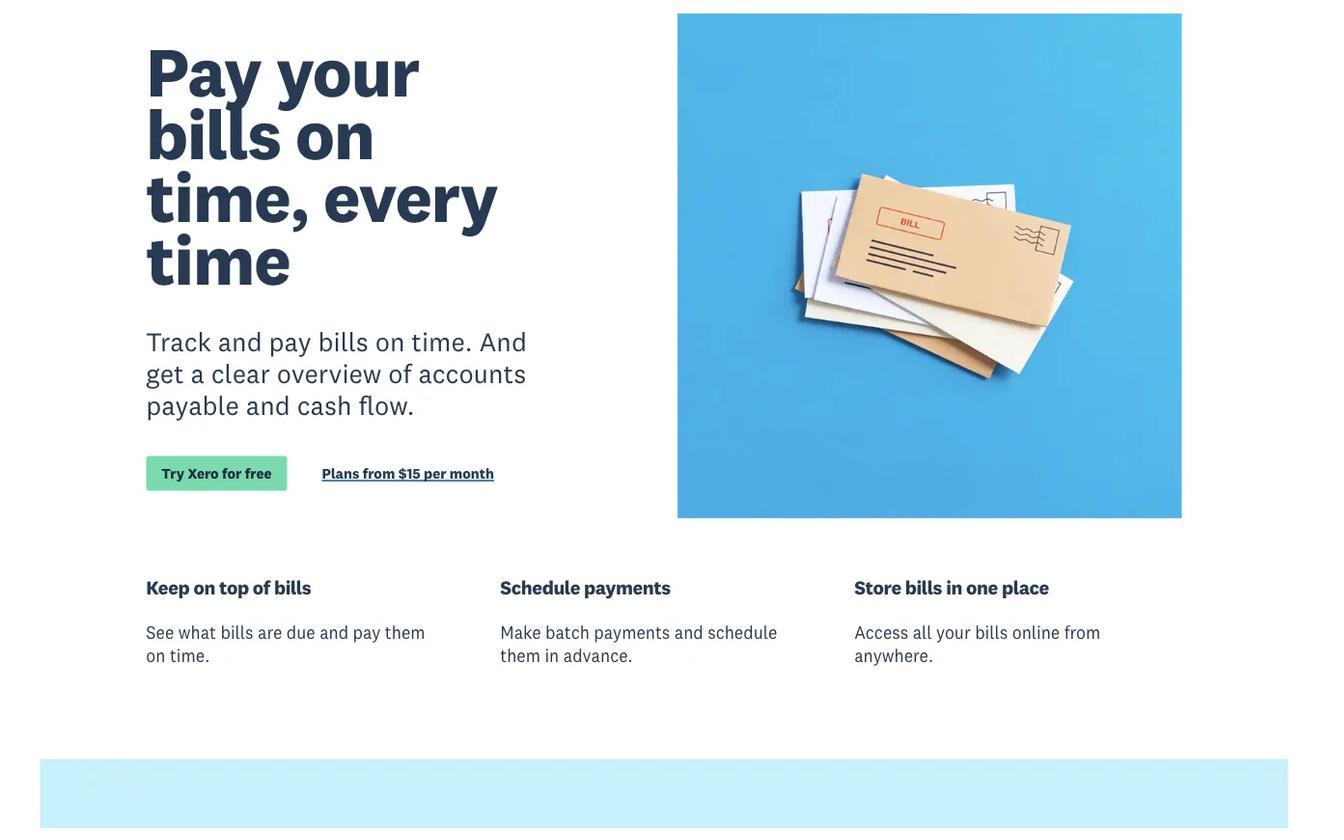 Task type: locate. For each thing, give the bounding box(es) containing it.
time. left and
[[412, 325, 473, 358]]

$15
[[398, 465, 421, 483]]

on
[[296, 91, 375, 178], [375, 325, 405, 358], [194, 575, 215, 600], [146, 645, 166, 666]]

1 horizontal spatial from
[[1065, 622, 1101, 644]]

due
[[287, 622, 315, 644]]

accounts
[[419, 357, 526, 390]]

0 horizontal spatial time.
[[170, 645, 210, 666]]

in
[[947, 575, 963, 600], [545, 645, 559, 666]]

of inside track and pay bills on time. and get a clear overview of accounts payable and cash flow.
[[388, 357, 412, 390]]

payments up advance.
[[594, 622, 670, 644]]

schedule
[[708, 622, 778, 644]]

0 vertical spatial from
[[363, 465, 395, 483]]

time. down what
[[170, 645, 210, 666]]

pay inside track and pay bills on time. and get a clear overview of accounts payable and cash flow.
[[269, 325, 312, 358]]

time.
[[412, 325, 473, 358], [170, 645, 210, 666]]

0 vertical spatial of
[[388, 357, 412, 390]]

0 vertical spatial pay
[[269, 325, 312, 358]]

0 horizontal spatial your
[[276, 28, 419, 115]]

from right online
[[1065, 622, 1101, 644]]

in inside make batch payments and schedule them in advance.
[[545, 645, 559, 666]]

overview
[[277, 357, 382, 390]]

your
[[276, 28, 419, 115], [937, 622, 971, 644]]

1 vertical spatial time.
[[170, 645, 210, 666]]

0 horizontal spatial pay
[[269, 325, 312, 358]]

payments up make batch payments and schedule them in advance. on the bottom of page
[[584, 575, 671, 600]]

payments inside make batch payments and schedule them in advance.
[[594, 622, 670, 644]]

top
[[219, 575, 249, 600]]

1 vertical spatial your
[[937, 622, 971, 644]]

see
[[146, 622, 174, 644]]

0 horizontal spatial them
[[385, 622, 425, 644]]

bills
[[146, 91, 281, 178], [318, 325, 369, 358], [274, 575, 311, 600], [906, 575, 943, 600], [221, 622, 254, 644], [976, 622, 1008, 644]]

1 vertical spatial pay
[[353, 622, 381, 644]]

free
[[245, 465, 272, 483]]

in down batch
[[545, 645, 559, 666]]

plans
[[322, 465, 360, 483]]

per
[[424, 465, 447, 483]]

bills inside track and pay bills on time. and get a clear overview of accounts payable and cash flow.
[[318, 325, 369, 358]]

them
[[385, 622, 425, 644], [501, 645, 541, 666]]

1 horizontal spatial your
[[937, 622, 971, 644]]

schedule payments
[[501, 575, 671, 600]]

and left cash
[[246, 389, 290, 422]]

clear
[[211, 357, 270, 390]]

1 horizontal spatial in
[[947, 575, 963, 600]]

pay up cash
[[269, 325, 312, 358]]

from left $15
[[363, 465, 395, 483]]

and
[[218, 325, 262, 358], [246, 389, 290, 422], [320, 622, 349, 644], [675, 622, 704, 644]]

time,
[[146, 153, 309, 240]]

of right top
[[253, 575, 270, 600]]

get
[[146, 357, 184, 390]]

1 vertical spatial of
[[253, 575, 270, 600]]

and right a
[[218, 325, 262, 358]]

what
[[178, 622, 216, 644]]

flow.
[[359, 389, 415, 422]]

1 vertical spatial in
[[545, 645, 559, 666]]

schedule
[[501, 575, 580, 600]]

of
[[388, 357, 412, 390], [253, 575, 270, 600]]

in left "one"
[[947, 575, 963, 600]]

plans from $15 per month
[[322, 465, 494, 483]]

1 horizontal spatial of
[[388, 357, 412, 390]]

and right due
[[320, 622, 349, 644]]

time
[[146, 216, 290, 303]]

1 horizontal spatial pay
[[353, 622, 381, 644]]

pay
[[269, 325, 312, 358], [353, 622, 381, 644]]

1 vertical spatial them
[[501, 645, 541, 666]]

of right overview
[[388, 357, 412, 390]]

try xero for free link
[[146, 456, 287, 491]]

on inside see what bills are due and pay them on time.
[[146, 645, 166, 666]]

all
[[913, 622, 932, 644]]

1 vertical spatial from
[[1065, 622, 1101, 644]]

0 vertical spatial time.
[[412, 325, 473, 358]]

1 horizontal spatial time.
[[412, 325, 473, 358]]

0 vertical spatial your
[[276, 28, 419, 115]]

access all your bills online from anywhere.
[[855, 622, 1101, 666]]

from
[[363, 465, 395, 483], [1065, 622, 1101, 644]]

place
[[1002, 575, 1049, 600]]

and inside make batch payments and schedule them in advance.
[[675, 622, 704, 644]]

0 horizontal spatial in
[[545, 645, 559, 666]]

1 vertical spatial payments
[[594, 622, 670, 644]]

your inside pay your bills on time, every time
[[276, 28, 419, 115]]

and left schedule
[[675, 622, 704, 644]]

0 vertical spatial them
[[385, 622, 425, 644]]

pay inside see what bills are due and pay them on time.
[[353, 622, 381, 644]]

pay your bills on time, every time
[[146, 28, 498, 303]]

track
[[146, 325, 211, 358]]

1 horizontal spatial them
[[501, 645, 541, 666]]

payments
[[584, 575, 671, 600], [594, 622, 670, 644]]

pay right due
[[353, 622, 381, 644]]



Task type: vqa. For each thing, say whether or not it's contained in the screenshot.
2013
no



Task type: describe. For each thing, give the bounding box(es) containing it.
store bills in one place
[[855, 575, 1049, 600]]

try xero for free
[[162, 465, 272, 483]]

0 vertical spatial in
[[947, 575, 963, 600]]

0 horizontal spatial of
[[253, 575, 270, 600]]

batch
[[546, 622, 590, 644]]

time. inside see what bills are due and pay them on time.
[[170, 645, 210, 666]]

a small stack of unopened envelopes containing bills. image
[[678, 14, 1183, 518]]

every
[[324, 153, 498, 240]]

online
[[1013, 622, 1061, 644]]

make batch payments and schedule them in advance.
[[501, 622, 778, 666]]

a
[[191, 357, 205, 390]]

and
[[479, 325, 527, 358]]

them inside make batch payments and schedule them in advance.
[[501, 645, 541, 666]]

store
[[855, 575, 902, 600]]

them inside see what bills are due and pay them on time.
[[385, 622, 425, 644]]

bills inside pay your bills on time, every time
[[146, 91, 281, 178]]

xero
[[188, 465, 219, 483]]

make
[[501, 622, 541, 644]]

one
[[967, 575, 998, 600]]

access
[[855, 622, 909, 644]]

cash
[[297, 389, 352, 422]]

keep on top of bills
[[146, 575, 311, 600]]

from inside access all your bills online from anywhere.
[[1065, 622, 1101, 644]]

0 vertical spatial payments
[[584, 575, 671, 600]]

bills inside access all your bills online from anywhere.
[[976, 622, 1008, 644]]

pay
[[146, 28, 262, 115]]

plans from $15 per month link
[[322, 465, 494, 486]]

bills inside see what bills are due and pay them on time.
[[221, 622, 254, 644]]

for
[[222, 465, 242, 483]]

advance.
[[564, 645, 633, 666]]

on inside track and pay bills on time. and get a clear overview of accounts payable and cash flow.
[[375, 325, 405, 358]]

payable
[[146, 389, 239, 422]]

on inside pay your bills on time, every time
[[296, 91, 375, 178]]

0 horizontal spatial from
[[363, 465, 395, 483]]

your inside access all your bills online from anywhere.
[[937, 622, 971, 644]]

see what bills are due and pay them on time.
[[146, 622, 425, 666]]

keep
[[146, 575, 190, 600]]

anywhere.
[[855, 645, 934, 666]]

track and pay bills on time. and get a clear overview of accounts payable and cash flow.
[[146, 325, 527, 422]]

month
[[450, 465, 494, 483]]

and inside see what bills are due and pay them on time.
[[320, 622, 349, 644]]

are
[[258, 622, 282, 644]]

time. inside track and pay bills on time. and get a clear overview of accounts payable and cash flow.
[[412, 325, 473, 358]]

try
[[162, 465, 185, 483]]



